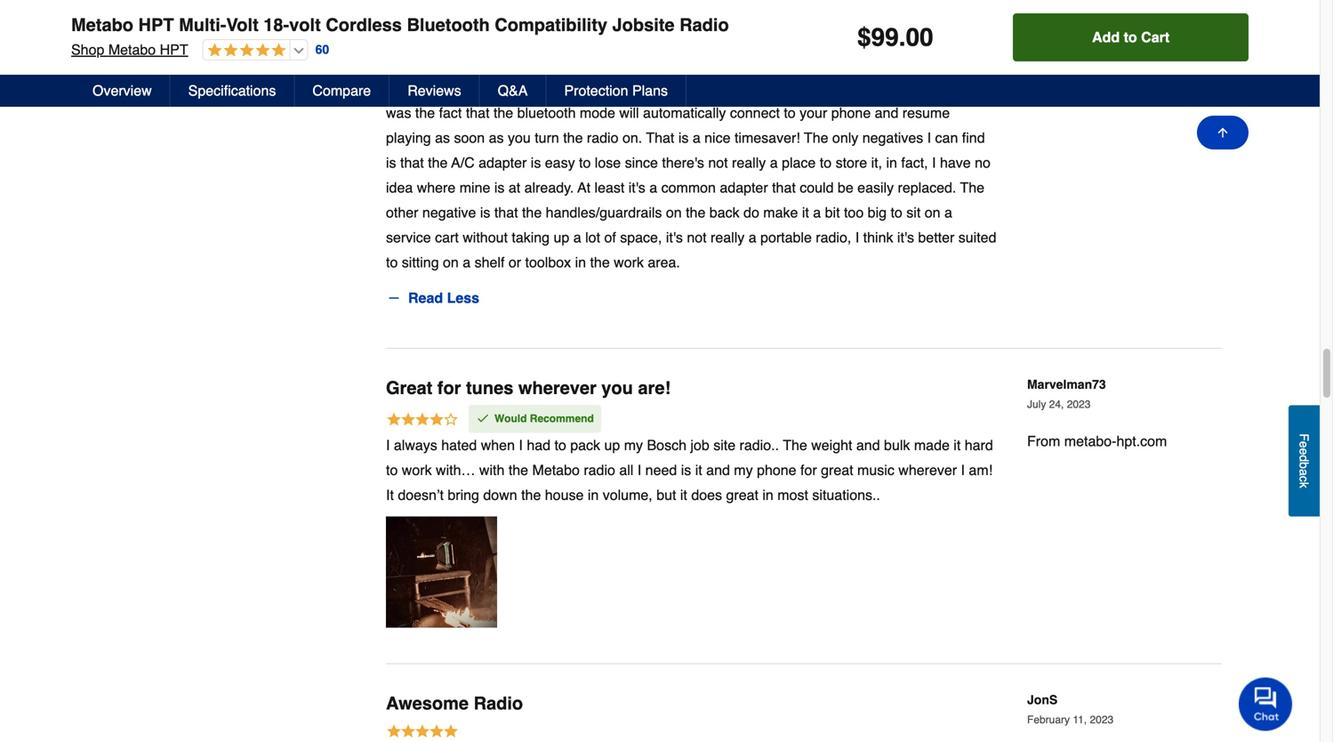 Task type: locate. For each thing, give the bounding box(es) containing it.
plans
[[633, 82, 668, 99]]

weight
[[812, 437, 853, 454]]

1 vertical spatial the
[[522, 487, 541, 503]]

1 horizontal spatial great
[[821, 462, 854, 478]]

2 horizontal spatial to
[[1124, 29, 1138, 45]]

0 vertical spatial hpt
[[138, 15, 174, 35]]

it right "but"
[[681, 487, 688, 503]]

18-
[[264, 15, 289, 35]]

when
[[481, 437, 515, 454]]

would recommend
[[495, 412, 594, 425]]

1 vertical spatial great
[[727, 487, 759, 503]]

read
[[408, 290, 443, 306]]

it
[[954, 437, 961, 454], [696, 462, 703, 478], [681, 487, 688, 503]]

0 horizontal spatial to
[[386, 462, 398, 478]]

metabo up overview
[[108, 41, 156, 58]]

job
[[691, 437, 710, 454]]

f e e d b a c k
[[1298, 433, 1312, 488]]

hard
[[965, 437, 994, 454]]

to right had
[[555, 437, 567, 454]]

0 horizontal spatial in
[[588, 487, 599, 503]]

1 vertical spatial it
[[696, 462, 703, 478]]

2 horizontal spatial it
[[954, 437, 961, 454]]

.
[[899, 23, 906, 52]]

0 horizontal spatial for
[[438, 378, 461, 398]]

recommend
[[530, 412, 594, 425]]

specifications button
[[171, 75, 295, 107]]

hated
[[442, 437, 477, 454]]

to inside button
[[1124, 29, 1138, 45]]

2 e from the top
[[1298, 448, 1312, 455]]

e up b
[[1298, 448, 1312, 455]]

site
[[714, 437, 736, 454]]

from metabo-hpt.com
[[1028, 433, 1168, 449]]

i left am!
[[962, 462, 965, 478]]

for
[[438, 378, 461, 398], [801, 462, 817, 478]]

checkmark image
[[476, 411, 490, 426]]

my down radio..
[[734, 462, 753, 478]]

for right great
[[438, 378, 461, 398]]

11,
[[1073, 714, 1088, 726]]

add to cart
[[1093, 29, 1170, 45]]

the right with
[[509, 462, 529, 478]]

great right does
[[727, 487, 759, 503]]

1 horizontal spatial wherever
[[899, 462, 958, 478]]

radio
[[680, 15, 729, 35], [474, 693, 523, 714]]

5 stars image
[[386, 723, 459, 742]]

0 vertical spatial my
[[624, 437, 643, 454]]

0 vertical spatial to
[[1124, 29, 1138, 45]]

bosch
[[647, 437, 687, 454]]

and
[[857, 437, 881, 454], [707, 462, 730, 478]]

wherever inside i always hated when i had to pack up my bosch job site radio.. the weight and bulk made it hard to work with… with the metabo radio all i need is it and my phone for great music wherever i am! it doesn't bring down the house in volume, but it does great in most situations..
[[899, 462, 958, 478]]

shop metabo hpt
[[71, 41, 188, 58]]

0 horizontal spatial my
[[624, 437, 643, 454]]

is
[[681, 462, 692, 478]]

great
[[821, 462, 854, 478], [727, 487, 759, 503]]

metabo-
[[1065, 433, 1117, 449]]

2023 inside marvelman73 july 24, 2023
[[1068, 398, 1091, 411]]

q&a button
[[480, 75, 547, 107]]

1 horizontal spatial to
[[555, 437, 567, 454]]

with
[[480, 462, 505, 478]]

1 horizontal spatial my
[[734, 462, 753, 478]]

d
[[1298, 455, 1312, 462]]

shop
[[71, 41, 104, 58]]

radio right awesome
[[474, 693, 523, 714]]

multi-
[[179, 15, 226, 35]]

1 vertical spatial for
[[801, 462, 817, 478]]

2023 inside jons february 11, 2023
[[1090, 714, 1114, 726]]

0 vertical spatial 2023
[[1068, 398, 1091, 411]]

i right all
[[638, 462, 642, 478]]

in left 'most'
[[763, 487, 774, 503]]

great down weight
[[821, 462, 854, 478]]

the
[[509, 462, 529, 478], [522, 487, 541, 503]]

1 horizontal spatial and
[[857, 437, 881, 454]]

for inside i always hated when i had to pack up my bosch job site radio.. the weight and bulk made it hard to work with… with the metabo radio all i need is it and my phone for great music wherever i am! it doesn't bring down the house in volume, but it does great in most situations..
[[801, 462, 817, 478]]

e
[[1298, 441, 1312, 448], [1298, 448, 1312, 455]]

my
[[624, 437, 643, 454], [734, 462, 753, 478]]

and down site
[[707, 462, 730, 478]]

pack
[[571, 437, 601, 454]]

work
[[402, 462, 432, 478]]

hpt down multi-
[[160, 41, 188, 58]]

2023 right 24, at bottom
[[1068, 398, 1091, 411]]

you
[[602, 378, 633, 398]]

0 vertical spatial the
[[509, 462, 529, 478]]

0 horizontal spatial it
[[681, 487, 688, 503]]

metabo up shop
[[71, 15, 133, 35]]

k
[[1298, 482, 1312, 488]]

2023 right 11,
[[1090, 714, 1114, 726]]

for down the
[[801, 462, 817, 478]]

the right down
[[522, 487, 541, 503]]

hpt up shop metabo hpt
[[138, 15, 174, 35]]

great
[[386, 378, 433, 398]]

f e e d b a c k button
[[1289, 405, 1321, 516]]

1 vertical spatial and
[[707, 462, 730, 478]]

radio right jobsite
[[680, 15, 729, 35]]

made
[[915, 437, 950, 454]]

1 vertical spatial wherever
[[899, 462, 958, 478]]

2 in from the left
[[763, 487, 774, 503]]

it left 'hard'
[[954, 437, 961, 454]]

my right up
[[624, 437, 643, 454]]

does
[[692, 487, 723, 503]]

https://photos us.bazaarvoice.com/photo/2/cghvdg86agl0ywnoaxbvd2vydg9vbhm/a37332e2 9763 5463 b2bd a6cfc4153291 image
[[386, 517, 497, 628]]

i always hated when i had to pack up my bosch job site radio.. the weight and bulk made it hard to work with… with the metabo radio all i need is it and my phone for great music wherever i am! it doesn't bring down the house in volume, but it does great in most situations..
[[386, 437, 994, 503]]

2 vertical spatial metabo
[[533, 462, 580, 478]]

it right is
[[696, 462, 703, 478]]

1 horizontal spatial for
[[801, 462, 817, 478]]

in
[[588, 487, 599, 503], [763, 487, 774, 503]]

cordless
[[326, 15, 402, 35]]

1 horizontal spatial in
[[763, 487, 774, 503]]

compatibility
[[495, 15, 608, 35]]

99
[[872, 23, 899, 52]]

am!
[[969, 462, 993, 478]]

compare button
[[295, 75, 390, 107]]

to right the add
[[1124, 29, 1138, 45]]

e up 'd'
[[1298, 441, 1312, 448]]

in down radio
[[588, 487, 599, 503]]

0 horizontal spatial radio
[[474, 693, 523, 714]]

wherever down the made
[[899, 462, 958, 478]]

overview button
[[75, 75, 171, 107]]

hpt
[[138, 15, 174, 35], [160, 41, 188, 58]]

need
[[646, 462, 677, 478]]

i left 'always'
[[386, 437, 390, 454]]

overview
[[93, 82, 152, 99]]

february
[[1028, 714, 1071, 726]]

to left work
[[386, 462, 398, 478]]

2023 for jons
[[1090, 714, 1114, 726]]

bring
[[448, 487, 480, 503]]

wherever up recommend
[[519, 378, 597, 398]]

radio
[[584, 462, 616, 478]]

metabo
[[71, 15, 133, 35], [108, 41, 156, 58], [533, 462, 580, 478]]

0 vertical spatial it
[[954, 437, 961, 454]]

0 horizontal spatial and
[[707, 462, 730, 478]]

to
[[1124, 29, 1138, 45], [555, 437, 567, 454], [386, 462, 398, 478]]

0 vertical spatial radio
[[680, 15, 729, 35]]

60
[[316, 42, 329, 57]]

most
[[778, 487, 809, 503]]

metabo up house
[[533, 462, 580, 478]]

00
[[906, 23, 934, 52]]

great for tunes wherever you are!
[[386, 378, 671, 398]]

i
[[386, 437, 390, 454], [519, 437, 523, 454], [638, 462, 642, 478], [962, 462, 965, 478]]

0 vertical spatial wherever
[[519, 378, 597, 398]]

1 vertical spatial 2023
[[1090, 714, 1114, 726]]

protection plans button
[[547, 75, 687, 107]]

0 vertical spatial and
[[857, 437, 881, 454]]

4 stars image
[[386, 411, 459, 430]]

specifications
[[188, 82, 276, 99]]

had
[[527, 437, 551, 454]]

and up music
[[857, 437, 881, 454]]



Task type: vqa. For each thing, say whether or not it's contained in the screenshot.
40 at bottom
no



Task type: describe. For each thing, give the bounding box(es) containing it.
1 e from the top
[[1298, 441, 1312, 448]]

24,
[[1050, 398, 1065, 411]]

1 vertical spatial radio
[[474, 693, 523, 714]]

situations..
[[813, 487, 881, 503]]

house
[[545, 487, 584, 503]]

it
[[386, 487, 394, 503]]

minus image
[[387, 291, 401, 305]]

chat invite button image
[[1240, 677, 1294, 731]]

doesn't
[[398, 487, 444, 503]]

0 vertical spatial great
[[821, 462, 854, 478]]

1 vertical spatial my
[[734, 462, 753, 478]]

marvelman73
[[1028, 377, 1107, 392]]

marvelman73 july 24, 2023
[[1028, 377, 1107, 411]]

f
[[1298, 433, 1312, 441]]

less
[[447, 290, 480, 306]]

jobsite
[[613, 15, 675, 35]]

volt
[[226, 15, 259, 35]]

from
[[1028, 433, 1061, 449]]

radio..
[[740, 437, 780, 454]]

hpt.com
[[1117, 433, 1168, 449]]

0 horizontal spatial wherever
[[519, 378, 597, 398]]

are!
[[638, 378, 671, 398]]

add
[[1093, 29, 1120, 45]]

add to cart button
[[1014, 13, 1249, 61]]

read less
[[408, 290, 480, 306]]

jons february 11, 2023
[[1028, 693, 1114, 726]]

2 vertical spatial to
[[386, 462, 398, 478]]

protection plans
[[565, 82, 668, 99]]

awesome
[[386, 693, 469, 714]]

1 vertical spatial hpt
[[160, 41, 188, 58]]

with…
[[436, 462, 476, 478]]

0 horizontal spatial great
[[727, 487, 759, 503]]

reviews
[[408, 82, 462, 99]]

protection
[[565, 82, 629, 99]]

4.7 stars image
[[203, 43, 286, 59]]

always
[[394, 437, 438, 454]]

0 vertical spatial metabo
[[71, 15, 133, 35]]

2023 for marvelman73
[[1068, 398, 1091, 411]]

c
[[1298, 476, 1312, 482]]

0 vertical spatial for
[[438, 378, 461, 398]]

compare
[[313, 82, 371, 99]]

cart
[[1142, 29, 1170, 45]]

the
[[783, 437, 808, 454]]

a
[[1298, 469, 1312, 476]]

reviews button
[[390, 75, 480, 107]]

1 vertical spatial to
[[555, 437, 567, 454]]

q&a
[[498, 82, 528, 99]]

music
[[858, 462, 895, 478]]

volt
[[289, 15, 321, 35]]

read less button
[[386, 284, 481, 312]]

2 vertical spatial it
[[681, 487, 688, 503]]

july
[[1028, 398, 1047, 411]]

up
[[605, 437, 620, 454]]

b
[[1298, 462, 1312, 469]]

all
[[620, 462, 634, 478]]

i left had
[[519, 437, 523, 454]]

awesome radio
[[386, 693, 523, 714]]

but
[[657, 487, 677, 503]]

1 horizontal spatial radio
[[680, 15, 729, 35]]

$
[[858, 23, 872, 52]]

1 in from the left
[[588, 487, 599, 503]]

1 horizontal spatial it
[[696, 462, 703, 478]]

tunes
[[466, 378, 514, 398]]

$ 99 . 00
[[858, 23, 934, 52]]

phone
[[757, 462, 797, 478]]

arrow up image
[[1216, 125, 1231, 140]]

bluetooth
[[407, 15, 490, 35]]

metabo inside i always hated when i had to pack up my bosch job site radio.. the weight and bulk made it hard to work with… with the metabo radio all i need is it and my phone for great music wherever i am! it doesn't bring down the house in volume, but it does great in most situations..
[[533, 462, 580, 478]]

metabo hpt multi-volt 18-volt cordless bluetooth compatibility jobsite radio
[[71, 15, 729, 35]]

1 vertical spatial metabo
[[108, 41, 156, 58]]

bulk
[[885, 437, 911, 454]]

volume,
[[603, 487, 653, 503]]

jons
[[1028, 693, 1058, 707]]



